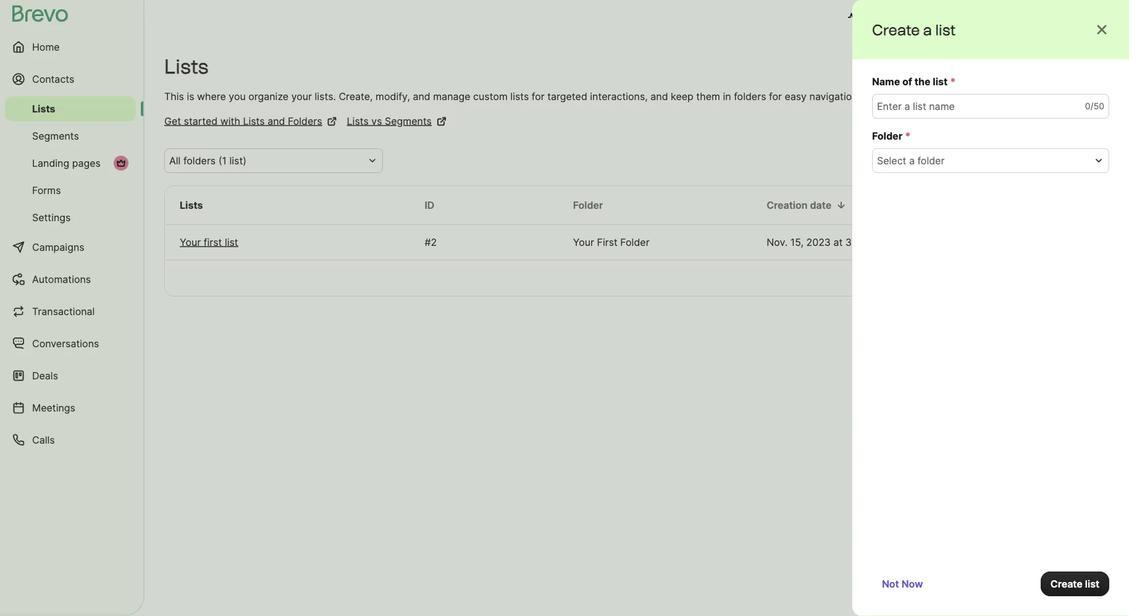 Task type: vqa. For each thing, say whether or not it's contained in the screenshot.
a to the middle
yes



Task type: describe. For each thing, give the bounding box(es) containing it.
lists
[[511, 90, 529, 102]]

keep
[[671, 90, 694, 102]]

create list
[[1051, 578, 1100, 590]]

create,
[[339, 90, 373, 102]]

contacts
[[32, 73, 74, 85]]

1 horizontal spatial folders
[[734, 90, 767, 102]]

campaigns
[[32, 241, 84, 253]]

Search a list name or ID search field
[[958, 148, 1110, 173]]

50
[[1094, 101, 1105, 112]]

create a list inside create a list dialog
[[873, 21, 956, 39]]

folder *
[[873, 130, 911, 142]]

folder for folder *
[[873, 130, 903, 142]]

1 horizontal spatial *
[[950, 75, 956, 87]]

your first list link
[[180, 235, 395, 250]]

create for create list button
[[1051, 578, 1083, 590]]

3:51
[[846, 236, 865, 248]]

15,
[[791, 236, 804, 248]]

transactional
[[32, 305, 95, 317]]

automations
[[32, 273, 91, 285]]

page
[[903, 272, 926, 284]]

folders
[[288, 115, 322, 127]]

campaigns link
[[5, 232, 136, 262]]

2023
[[807, 236, 831, 248]]

pm
[[868, 236, 883, 248]]

with
[[220, 115, 240, 127]]

0 vertical spatial create
[[873, 21, 920, 39]]

home
[[32, 41, 60, 53]]

settings
[[32, 211, 71, 223]]

create for create a list button
[[1043, 61, 1075, 73]]

vs
[[372, 115, 382, 127]]

forms
[[32, 184, 61, 196]]

list inside button
[[1086, 578, 1100, 590]]

your first list
[[180, 236, 238, 248]]

2 for from the left
[[769, 90, 782, 102]]

# 2
[[425, 236, 437, 248]]

landing pages link
[[5, 151, 136, 175]]

them
[[697, 90, 721, 102]]

2 vertical spatial folder
[[621, 236, 650, 248]]

name
[[873, 75, 900, 87]]

2
[[431, 236, 437, 248]]

now
[[902, 578, 923, 590]]

you
[[229, 90, 246, 102]]

name of the list *
[[873, 75, 956, 87]]

modify,
[[376, 90, 410, 102]]

meetings
[[32, 402, 75, 414]]

forms link
[[5, 178, 136, 203]]

0 horizontal spatial segments
[[32, 130, 79, 142]]

targeted
[[548, 90, 588, 102]]

not
[[882, 578, 899, 590]]

organize
[[249, 90, 289, 102]]

usage
[[863, 11, 893, 23]]

this is where you organize your lists. create, modify, and manage custom lists for targeted interactions, and keep them in folders for easy navigation.
[[164, 90, 861, 102]]

manage
[[433, 90, 471, 102]]

(1
[[219, 154, 227, 167]]

get
[[164, 115, 181, 127]]

per
[[885, 272, 900, 284]]

settings link
[[5, 205, 136, 230]]

of
[[903, 75, 913, 87]]

create list button
[[1041, 572, 1110, 596]]

list)
[[230, 154, 247, 167]]

rows
[[857, 272, 882, 284]]

and left keep
[[651, 90, 668, 102]]

lists right with
[[243, 115, 265, 127]]

lists vs segments link
[[347, 114, 447, 129]]

first
[[597, 236, 618, 248]]

lists up your first list
[[180, 199, 203, 211]]

and right the modify, at the top left of the page
[[413, 90, 431, 102]]

your first folder
[[573, 236, 650, 248]]

home link
[[5, 32, 136, 62]]

the
[[915, 75, 931, 87]]

a for create a list dialog
[[924, 21, 932, 39]]

rows per page
[[857, 272, 926, 284]]



Task type: locate. For each thing, give the bounding box(es) containing it.
segments link
[[5, 124, 136, 148]]

left___rvooi image
[[116, 158, 126, 168]]

folders inside all folders (1 list) popup button
[[183, 154, 216, 167]]

calls
[[32, 434, 55, 446]]

deals link
[[5, 361, 136, 391]]

nov.
[[767, 236, 788, 248]]

0 horizontal spatial create a list
[[873, 21, 956, 39]]

1 for from the left
[[532, 90, 545, 102]]

automations link
[[5, 264, 136, 294]]

folders left (1
[[183, 154, 216, 167]]

easy
[[785, 90, 807, 102]]

folder up select
[[873, 130, 903, 142]]

folder up first
[[573, 199, 603, 211]]

select a folder
[[877, 154, 945, 167]]

not now
[[882, 578, 923, 590]]

landing
[[32, 157, 69, 169]]

date
[[810, 199, 832, 211]]

lists vs segments
[[347, 115, 432, 127]]

folders
[[734, 90, 767, 102], [183, 154, 216, 167]]

2 your from the left
[[573, 236, 594, 248]]

creation date
[[767, 199, 832, 211]]

a for select a folder popup button
[[910, 154, 915, 167]]

your for your first folder
[[573, 236, 594, 248]]

create a list dialog
[[853, 0, 1130, 616]]

lists.
[[315, 90, 336, 102]]

get started with lists and folders
[[164, 115, 322, 127]]

0
[[1086, 101, 1091, 112]]

in
[[723, 90, 731, 102]]

nov. 15, 2023 at 3:51 pm
[[767, 236, 883, 248]]

your
[[291, 90, 312, 102]]

segments
[[385, 115, 432, 127], [32, 130, 79, 142]]

folder inside create a list dialog
[[873, 130, 903, 142]]

transactional link
[[5, 297, 136, 326]]

0 horizontal spatial your
[[180, 236, 201, 248]]

0 horizontal spatial folder
[[573, 199, 603, 211]]

1 horizontal spatial create a list
[[1043, 61, 1100, 73]]

a inside create a list button
[[1077, 61, 1083, 73]]

create
[[873, 21, 920, 39], [1043, 61, 1075, 73], [1051, 578, 1083, 590]]

your
[[180, 236, 201, 248], [573, 236, 594, 248]]

usage and plan button
[[838, 5, 947, 30]]

1 horizontal spatial segments
[[385, 115, 432, 127]]

create a list up 0 at the right top
[[1043, 61, 1100, 73]]

not now button
[[873, 572, 933, 596]]

landing pages
[[32, 157, 101, 169]]

list inside button
[[1086, 61, 1100, 73]]

2 vertical spatial a
[[910, 154, 915, 167]]

interactions,
[[590, 90, 648, 102]]

pages
[[72, 157, 101, 169]]

0 vertical spatial segments
[[385, 115, 432, 127]]

segments up landing
[[32, 130, 79, 142]]

0 horizontal spatial folders
[[183, 154, 216, 167]]

all
[[169, 154, 181, 167]]

select
[[877, 154, 907, 167]]

and inside 'button'
[[896, 11, 914, 23]]

folder
[[918, 154, 945, 167]]

all folders (1 list) button
[[164, 148, 383, 173]]

2 vertical spatial create
[[1051, 578, 1083, 590]]

2 horizontal spatial folder
[[873, 130, 903, 142]]

/
[[1091, 101, 1094, 112]]

1 vertical spatial a
[[1077, 61, 1083, 73]]

1 horizontal spatial your
[[573, 236, 594, 248]]

folder
[[873, 130, 903, 142], [573, 199, 603, 211], [621, 236, 650, 248]]

0 horizontal spatial a
[[910, 154, 915, 167]]

conversations link
[[5, 329, 136, 358]]

started
[[184, 115, 218, 127]]

0 vertical spatial folder
[[873, 130, 903, 142]]

plan
[[916, 11, 937, 23]]

and down organize
[[268, 115, 285, 127]]

a inside select a folder popup button
[[910, 154, 915, 167]]

2 horizontal spatial a
[[1077, 61, 1083, 73]]

0 horizontal spatial for
[[532, 90, 545, 102]]

0 vertical spatial folders
[[734, 90, 767, 102]]

get started with lists and folders link
[[164, 114, 337, 129]]

folder right first
[[621, 236, 650, 248]]

for right lists
[[532, 90, 545, 102]]

0 horizontal spatial *
[[905, 130, 911, 142]]

0 vertical spatial create a list
[[873, 21, 956, 39]]

usage and plan
[[863, 11, 937, 23]]

create a list inside create a list button
[[1043, 61, 1100, 73]]

1 vertical spatial segments
[[32, 130, 79, 142]]

1 horizontal spatial folder
[[621, 236, 650, 248]]

creation
[[767, 199, 808, 211]]

this
[[164, 90, 184, 102]]

* up select a folder
[[905, 130, 911, 142]]

conversations
[[32, 337, 99, 349]]

your for your first list
[[180, 236, 201, 248]]

meetings link
[[5, 393, 136, 423]]

lists left the "vs"
[[347, 115, 369, 127]]

1 vertical spatial folder
[[573, 199, 603, 211]]

create inside button
[[1051, 578, 1083, 590]]

0 vertical spatial a
[[924, 21, 932, 39]]

deals
[[32, 370, 58, 382]]

create a list button
[[1018, 54, 1110, 79]]

folders right 'in'
[[734, 90, 767, 102]]

and
[[896, 11, 914, 23], [413, 90, 431, 102], [651, 90, 668, 102], [268, 115, 285, 127]]

first
[[204, 236, 222, 248]]

1 your from the left
[[180, 236, 201, 248]]

#
[[425, 236, 431, 248]]

create a list up "name of the list *"
[[873, 21, 956, 39]]

1 vertical spatial folders
[[183, 154, 216, 167]]

*
[[950, 75, 956, 87], [905, 130, 911, 142]]

for left easy
[[769, 90, 782, 102]]

list
[[936, 21, 956, 39], [1086, 61, 1100, 73], [933, 75, 948, 87], [225, 236, 238, 248], [1086, 578, 1100, 590]]

create a list
[[873, 21, 956, 39], [1043, 61, 1100, 73]]

is
[[187, 90, 194, 102]]

Enter a list name text field
[[873, 94, 1110, 119]]

id
[[425, 199, 435, 211]]

1 vertical spatial create a list
[[1043, 61, 1100, 73]]

folder for folder
[[573, 199, 603, 211]]

select a folder button
[[873, 148, 1110, 173]]

1 vertical spatial create
[[1043, 61, 1075, 73]]

1 vertical spatial *
[[905, 130, 911, 142]]

* right the
[[950, 75, 956, 87]]

segments down the modify, at the top left of the page
[[385, 115, 432, 127]]

1 horizontal spatial a
[[924, 21, 932, 39]]

navigation.
[[810, 90, 861, 102]]

custom
[[473, 90, 508, 102]]

lists down contacts
[[32, 103, 55, 115]]

at
[[834, 236, 843, 248]]

lists link
[[5, 96, 136, 121]]

all folders (1 list)
[[169, 154, 247, 167]]

for
[[532, 90, 545, 102], [769, 90, 782, 102]]

None field
[[169, 153, 363, 168], [877, 153, 1090, 168], [169, 153, 363, 168], [877, 153, 1090, 168]]

0 vertical spatial *
[[950, 75, 956, 87]]

where
[[197, 90, 226, 102]]

and left plan
[[896, 11, 914, 23]]

calls link
[[5, 425, 136, 455]]

lists up is
[[164, 55, 209, 78]]

create inside button
[[1043, 61, 1075, 73]]

1 horizontal spatial for
[[769, 90, 782, 102]]

contacts link
[[5, 64, 136, 94]]



